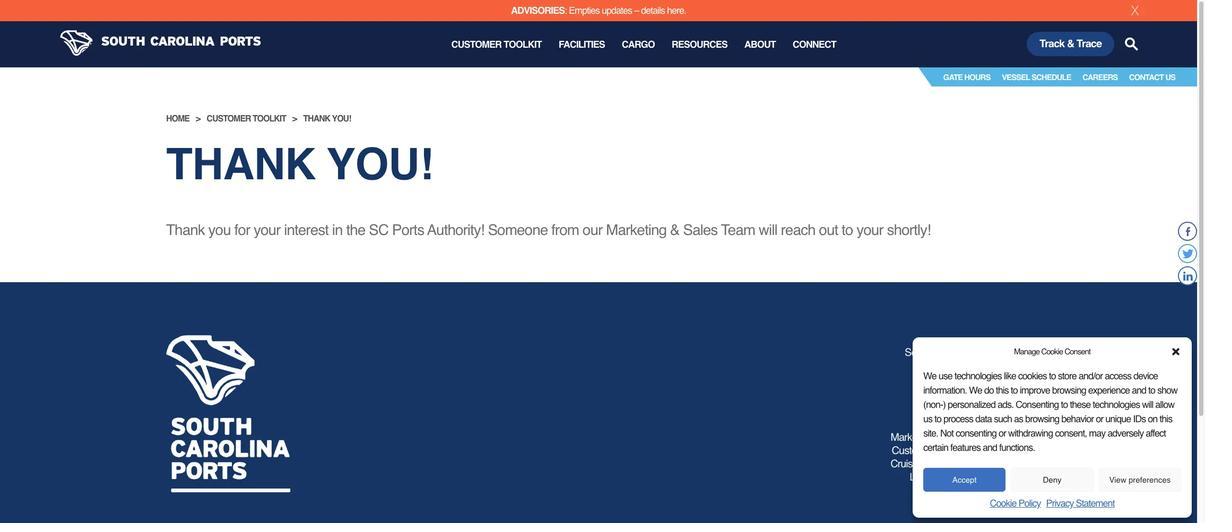 Task type: vqa. For each thing, say whether or not it's contained in the screenshot.
Contact to the right
yes



Task type: locate. For each thing, give the bounding box(es) containing it.
customer up cruise
[[892, 445, 934, 457]]

sc left like
[[989, 373, 1002, 385]]

0 vertical spatial will
[[759, 222, 778, 239]]

track & trace link
[[1027, 32, 1115, 56]]

to
[[842, 222, 853, 239], [1049, 371, 1056, 382], [1011, 385, 1018, 396], [1149, 385, 1156, 396], [1061, 399, 1068, 410], [935, 414, 942, 425]]

1 horizontal spatial >
[[293, 114, 297, 124]]

may
[[1090, 428, 1106, 439]]

0 horizontal spatial &
[[670, 222, 680, 239]]

view
[[1110, 475, 1127, 484]]

1 horizontal spatial we
[[969, 385, 983, 396]]

to down device
[[1149, 385, 1156, 396]]

this right do
[[996, 385, 1009, 396]]

will up on in the right of the page
[[1143, 399, 1154, 410]]

0 horizontal spatial we
[[924, 371, 937, 382]]

for
[[234, 222, 250, 239]]

marketing inside contact us switchboard: 843.577.8786 marketing & sales: 843.577.8101 customer service: 843.579.4433 cruise information: 843.958.8298 lost luggage: 843.958.8255
[[891, 432, 933, 444]]

1 vertical spatial us
[[1010, 397, 1032, 417]]

privacy
[[1047, 498, 1074, 509]]

0 horizontal spatial will
[[759, 222, 778, 239]]

will
[[759, 222, 778, 239], [1143, 399, 1154, 410]]

0 horizontal spatial and
[[983, 442, 998, 453]]

gate hours
[[944, 73, 991, 82]]

we left use
[[924, 371, 937, 382]]

0 vertical spatial customer
[[451, 39, 502, 50]]

search image
[[1126, 38, 1138, 51]]

vessel schedule link
[[1002, 73, 1072, 82]]

customer inside contact us switchboard: 843.577.8786 marketing & sales: 843.577.8101 customer service: 843.579.4433 cruise information: 843.958.8298 lost luggage: 843.958.8255
[[892, 445, 934, 457]]

0 horizontal spatial >
[[196, 114, 200, 124]]

0 vertical spatial sc
[[369, 222, 389, 239]]

about link
[[745, 21, 776, 67]]

customer
[[207, 114, 251, 124]]

we left do
[[969, 385, 983, 396]]

consenting
[[956, 428, 997, 439]]

1 vertical spatial sc
[[989, 373, 1002, 385]]

this
[[996, 385, 1009, 396], [1160, 414, 1173, 425]]

cargo link
[[622, 21, 655, 67]]

1 vertical spatial and
[[983, 442, 998, 453]]

1 horizontal spatial &
[[935, 432, 942, 444]]

1 horizontal spatial technologies
[[1093, 399, 1141, 410]]

0 horizontal spatial technologies
[[955, 371, 1002, 382]]

in
[[332, 222, 343, 239]]

> right toolkit in the top of the page
[[293, 114, 297, 124]]

thank
[[303, 114, 330, 124], [166, 140, 316, 190], [166, 222, 205, 239]]

and/or
[[1079, 371, 1103, 382]]

cookie right manage
[[1042, 347, 1063, 356]]

0 horizontal spatial customer
[[451, 39, 502, 50]]

contact inside contact us switchboard: 843.577.8786 marketing & sales: 843.577.8101 customer service: 843.579.4433 cruise information: 843.958.8298 lost luggage: 843.958.8255
[[944, 397, 1006, 417]]

thank right toolkit in the top of the page
[[303, 114, 330, 124]]

vessel
[[1002, 73, 1030, 82]]

we
[[924, 371, 937, 382], [969, 385, 983, 396]]

>
[[196, 114, 200, 124], [293, 114, 297, 124]]

200
[[927, 360, 943, 372]]

ports up pleasant,
[[970, 347, 993, 359]]

&
[[1067, 38, 1075, 50], [670, 222, 680, 239], [935, 432, 942, 444]]

allow
[[1156, 399, 1175, 410]]

0 vertical spatial &
[[1067, 38, 1075, 50]]

you
[[208, 222, 231, 239]]

sales
[[683, 222, 718, 239]]

and down device
[[1132, 385, 1147, 396]]

facilities
[[559, 39, 605, 50]]

team
[[721, 222, 756, 239]]

will right team
[[759, 222, 778, 239]]

1 horizontal spatial us
[[1166, 73, 1176, 82]]

1 horizontal spatial marketing
[[891, 432, 933, 444]]

your right for
[[254, 222, 281, 239]]

features
[[951, 442, 981, 453]]

0 horizontal spatial sc
[[369, 222, 389, 239]]

authority up do
[[970, 360, 1007, 372]]

1 vertical spatial marketing
[[891, 432, 933, 444]]

1 horizontal spatial will
[[1143, 399, 1154, 410]]

thank you for your interest in the sc ports authority! someone from our marketing & sales team will reach out to your shortly!
[[166, 222, 931, 239]]

to right out
[[842, 222, 853, 239]]

0 vertical spatial contact
[[1130, 73, 1164, 82]]

reach
[[781, 222, 816, 239]]

the
[[346, 222, 365, 239]]

store
[[1059, 371, 1077, 382]]

to right the us at right bottom
[[935, 414, 942, 425]]

advisories
[[511, 5, 565, 16]]

.
[[684, 5, 687, 16]]

0 horizontal spatial contact
[[944, 397, 1006, 417]]

sc right the
[[369, 222, 389, 239]]

consenting
[[1016, 399, 1059, 410]]

here link
[[667, 5, 684, 16]]

empties
[[569, 5, 600, 16]]

1 vertical spatial thank
[[166, 140, 316, 190]]

cookie down 843.958.8255
[[990, 498, 1017, 509]]

1 vertical spatial technologies
[[1093, 399, 1141, 410]]

view preferences
[[1110, 475, 1171, 484]]

0 vertical spatial us
[[1166, 73, 1176, 82]]

1 vertical spatial ports
[[970, 347, 993, 359]]

cookie policy link
[[990, 497, 1041, 510]]

1 horizontal spatial cookie
[[1042, 347, 1063, 356]]

1 vertical spatial will
[[1143, 399, 1154, 410]]

1 horizontal spatial this
[[1160, 414, 1173, 425]]

0 vertical spatial marketing
[[606, 222, 667, 239]]

updates
[[602, 5, 632, 16]]

shortly!
[[887, 222, 931, 239]]

gate hours link
[[944, 73, 991, 82]]

0 horizontal spatial this
[[996, 385, 1009, 396]]

about
[[745, 39, 776, 50]]

1 horizontal spatial contact
[[1130, 73, 1164, 82]]

resources link
[[672, 21, 728, 67]]

and down consenting
[[983, 442, 998, 453]]

1 horizontal spatial ports
[[946, 360, 968, 372]]

0 horizontal spatial cookie
[[990, 498, 1017, 509]]

to down like
[[1011, 385, 1018, 396]]

1 vertical spatial or
[[999, 428, 1007, 439]]

0 vertical spatial ports
[[392, 222, 424, 239]]

technologies up do
[[955, 371, 1002, 382]]

thank left you
[[166, 222, 205, 239]]

this right on in the right of the page
[[1160, 414, 1173, 425]]

us for contact us switchboard: 843.577.8786 marketing & sales: 843.577.8101 customer service: 843.579.4433 cruise information: 843.958.8298 lost luggage: 843.958.8255
[[1010, 397, 1032, 417]]

manage
[[1015, 347, 1040, 356]]

thank down customer toolkit
[[166, 140, 316, 190]]

thank you!
[[303, 114, 351, 124], [166, 140, 433, 190]]

access
[[1105, 371, 1132, 382]]

browsing down store
[[1053, 385, 1087, 396]]

0 vertical spatial technologies
[[955, 371, 1002, 382]]

behavior
[[1062, 414, 1094, 425]]

contact down 'search' 'icon'
[[1130, 73, 1164, 82]]

0 horizontal spatial or
[[999, 428, 1007, 439]]

advisories : empties updates – details here .
[[511, 5, 687, 16]]

–
[[634, 5, 639, 16]]

customer left toolkit
[[451, 39, 502, 50]]

your left shortly!
[[857, 222, 884, 239]]

marketing inside 'thank you!' main content
[[606, 222, 667, 239]]

contact down do
[[944, 397, 1006, 417]]

1 your from the left
[[254, 222, 281, 239]]

1 vertical spatial authority
[[970, 360, 1007, 372]]

customer toolkit link
[[207, 114, 286, 124]]

contact us footer
[[0, 282, 1198, 523]]

sc inside south carolina ports authority 200 ports authority drive mount pleasant, sc 29464
[[989, 373, 1002, 385]]

marketing right the our
[[606, 222, 667, 239]]

1 vertical spatial cookie
[[990, 498, 1017, 509]]

unique
[[1106, 414, 1131, 425]]

0 vertical spatial thank you!
[[303, 114, 351, 124]]

2 vertical spatial &
[[935, 432, 942, 444]]

toolkit
[[253, 114, 286, 124]]

us inside 'x' banner
[[1166, 73, 1176, 82]]

2 horizontal spatial &
[[1067, 38, 1075, 50]]

1 vertical spatial this
[[1160, 414, 1173, 425]]

1 horizontal spatial and
[[1132, 385, 1147, 396]]

0 horizontal spatial us
[[1010, 397, 1032, 417]]

careers link
[[1083, 73, 1118, 82]]

these
[[1070, 399, 1091, 410]]

> right home link
[[196, 114, 200, 124]]

consent,
[[1055, 428, 1087, 439]]

:
[[565, 5, 567, 16]]

browsing
[[1053, 385, 1087, 396], [1026, 414, 1060, 425]]

data
[[976, 414, 992, 425]]

authority
[[995, 347, 1032, 359], [970, 360, 1007, 372]]

& left the sales at the right of page
[[670, 222, 680, 239]]

1 vertical spatial browsing
[[1026, 414, 1060, 425]]

contact inside 'x' banner
[[1130, 73, 1164, 82]]

0 horizontal spatial ports
[[392, 222, 424, 239]]

& inside contact us switchboard: 843.577.8786 marketing & sales: 843.577.8101 customer service: 843.579.4433 cruise information: 843.958.8298 lost luggage: 843.958.8255
[[935, 432, 942, 444]]

0 vertical spatial cookie
[[1042, 347, 1063, 356]]

to inside 'thank you!' main content
[[842, 222, 853, 239]]

track & trace
[[1040, 38, 1102, 50]]

29464
[[1005, 373, 1032, 385]]

ports left 'authority!'
[[392, 222, 424, 239]]

ports down carolina on the right
[[946, 360, 968, 372]]

0 vertical spatial this
[[996, 385, 1009, 396]]

1 vertical spatial contact
[[944, 397, 1006, 417]]

1 horizontal spatial sc
[[989, 373, 1002, 385]]

1 horizontal spatial customer
[[892, 445, 934, 457]]

technologies up unique
[[1093, 399, 1141, 410]]

0 vertical spatial and
[[1132, 385, 1147, 396]]

like
[[1004, 371, 1017, 382]]

0 horizontal spatial marketing
[[606, 222, 667, 239]]

& left trace at right
[[1067, 38, 1075, 50]]

(non-
[[924, 399, 943, 410]]

your
[[254, 222, 281, 239], [857, 222, 884, 239]]

1 horizontal spatial your
[[857, 222, 884, 239]]

1 vertical spatial customer
[[892, 445, 934, 457]]

customer toolkit
[[451, 39, 542, 50]]

843.958.8298
[[973, 458, 1032, 470]]

0 vertical spatial you!
[[332, 114, 351, 124]]

1 vertical spatial thank you!
[[166, 140, 433, 190]]

1 > from the left
[[196, 114, 200, 124]]

or down such
[[999, 428, 1007, 439]]

gate
[[944, 73, 963, 82]]

browsing down consenting
[[1026, 414, 1060, 425]]

& down switchboard:
[[935, 432, 942, 444]]

1 horizontal spatial or
[[1096, 414, 1104, 425]]

authority up drive
[[995, 347, 1032, 359]]

or up may
[[1096, 414, 1104, 425]]

marketing down the us at right bottom
[[891, 432, 933, 444]]

customer
[[451, 39, 502, 50], [892, 445, 934, 457]]

1 vertical spatial &
[[670, 222, 680, 239]]

0 vertical spatial browsing
[[1053, 385, 1087, 396]]

2 horizontal spatial ports
[[970, 347, 993, 359]]

contact us
[[1130, 73, 1176, 82]]

will inside 'thank you!' main content
[[759, 222, 778, 239]]

us inside contact us switchboard: 843.577.8786 marketing & sales: 843.577.8101 customer service: 843.579.4433 cruise information: 843.958.8298 lost luggage: 843.958.8255
[[1010, 397, 1032, 417]]

0 horizontal spatial your
[[254, 222, 281, 239]]



Task type: describe. For each thing, give the bounding box(es) containing it.
certain
[[924, 442, 949, 453]]

contact us link
[[1130, 73, 1176, 82]]

to left store
[[1049, 371, 1056, 382]]

vessel schedule
[[1002, 73, 1072, 82]]

adversely
[[1108, 428, 1144, 439]]

deny
[[1043, 475, 1062, 484]]

1 vertical spatial we
[[969, 385, 983, 396]]

& inside 'thank you!' main content
[[670, 222, 680, 239]]

ports inside 'thank you!' main content
[[392, 222, 424, 239]]

personalized
[[948, 399, 996, 410]]

2 > from the left
[[293, 114, 297, 124]]

careers
[[1083, 73, 1118, 82]]

843.577.8101
[[973, 432, 1032, 444]]

functions.
[[1000, 442, 1035, 453]]

privacy statement link
[[1047, 497, 1115, 510]]

close dialog image
[[1171, 347, 1182, 357]]

information.
[[924, 385, 967, 396]]

manage cookie consent dialog
[[913, 338, 1192, 518]]

do
[[985, 385, 994, 396]]

home
[[166, 114, 190, 124]]

sc inside 'thank you!' main content
[[369, 222, 389, 239]]

accept
[[953, 475, 977, 484]]

843.579.4433
[[973, 445, 1032, 457]]

trace
[[1077, 38, 1102, 50]]

contact for contact us switchboard: 843.577.8786 marketing & sales: 843.577.8101 customer service: 843.579.4433 cruise information: 843.958.8298 lost luggage: 843.958.8255
[[944, 397, 1006, 417]]

deny button
[[1012, 468, 1094, 492]]

0 vertical spatial or
[[1096, 414, 1104, 425]]

switchboard:
[[916, 418, 971, 431]]

manage cookie consent
[[1015, 347, 1091, 356]]

site.
[[924, 428, 939, 439]]

interest
[[284, 222, 329, 239]]

contact for contact us
[[1130, 73, 1164, 82]]

such
[[994, 414, 1012, 425]]

affect
[[1146, 428, 1166, 439]]

not
[[941, 428, 954, 439]]

cookie policy privacy statement
[[990, 498, 1115, 509]]

device
[[1134, 371, 1158, 382]]

schedule
[[1032, 73, 1072, 82]]

contact us switchboard: 843.577.8786 marketing & sales: 843.577.8101 customer service: 843.579.4433 cruise information: 843.958.8298 lost luggage: 843.958.8255
[[891, 397, 1032, 484]]

thank you! main content
[[0, 113, 1198, 241]]

information:
[[921, 458, 971, 470]]

withdrawing
[[1009, 428, 1053, 439]]

drive
[[1009, 360, 1032, 372]]

ids
[[1134, 414, 1146, 425]]

1 vertical spatial you!
[[327, 140, 433, 190]]

resources
[[672, 39, 728, 50]]

statement
[[1076, 498, 1115, 509]]

from
[[552, 222, 579, 239]]

use
[[939, 371, 953, 382]]

our
[[583, 222, 603, 239]]

connect link
[[793, 21, 837, 67]]

track
[[1040, 38, 1065, 50]]

x banner
[[0, 0, 1198, 92]]

sales:
[[944, 432, 971, 444]]

service:
[[936, 445, 971, 457]]

2 vertical spatial ports
[[946, 360, 968, 372]]

luggage:
[[930, 471, 971, 484]]

preferences
[[1129, 475, 1171, 484]]

someone
[[488, 222, 548, 239]]

0 vertical spatial authority
[[995, 347, 1032, 359]]

0 vertical spatial we
[[924, 371, 937, 382]]

843.577.8786
[[973, 418, 1032, 431]]

process
[[944, 414, 974, 425]]

here
[[667, 5, 684, 16]]

carolina
[[933, 347, 968, 359]]

to left the these
[[1061, 399, 1068, 410]]

customer toolkit link
[[451, 21, 542, 67]]

will inside we use technologies like cookies to store and/or access device information. we do this to improve browsing experience and to show (non-) personalized ads. consenting to these technologies will allow us to process data such as browsing behavior or unique ids on this site. not consenting or withdrawing consent, may adversely affect certain features and functions.
[[1143, 399, 1154, 410]]

home link
[[166, 114, 190, 124]]

view preferences button
[[1099, 468, 1182, 492]]

authority!
[[427, 222, 485, 239]]

connect
[[793, 39, 837, 50]]

out
[[819, 222, 838, 239]]

cruise
[[891, 458, 918, 470]]

us for contact us
[[1166, 73, 1176, 82]]

accept button
[[924, 468, 1006, 492]]

customer inside customer toolkit link
[[451, 39, 502, 50]]

lost
[[910, 471, 928, 484]]

improve
[[1020, 385, 1051, 396]]

)
[[943, 399, 946, 410]]

& inside 'x' banner
[[1067, 38, 1075, 50]]

hours
[[965, 73, 991, 82]]

we use technologies like cookies to store and/or access device information. we do this to improve browsing experience and to show (non-) personalized ads. consenting to these technologies will allow us to process data such as browsing behavior or unique ids on this site. not consenting or withdrawing consent, may adversely affect certain features and functions.
[[924, 371, 1178, 453]]

toolkit
[[504, 39, 542, 50]]

0 vertical spatial thank
[[303, 114, 330, 124]]

south
[[905, 347, 930, 359]]

2 vertical spatial thank
[[166, 222, 205, 239]]

cookies
[[1019, 371, 1047, 382]]

2 your from the left
[[857, 222, 884, 239]]

843.958.8255
[[973, 471, 1032, 484]]

consent
[[1065, 347, 1091, 356]]



